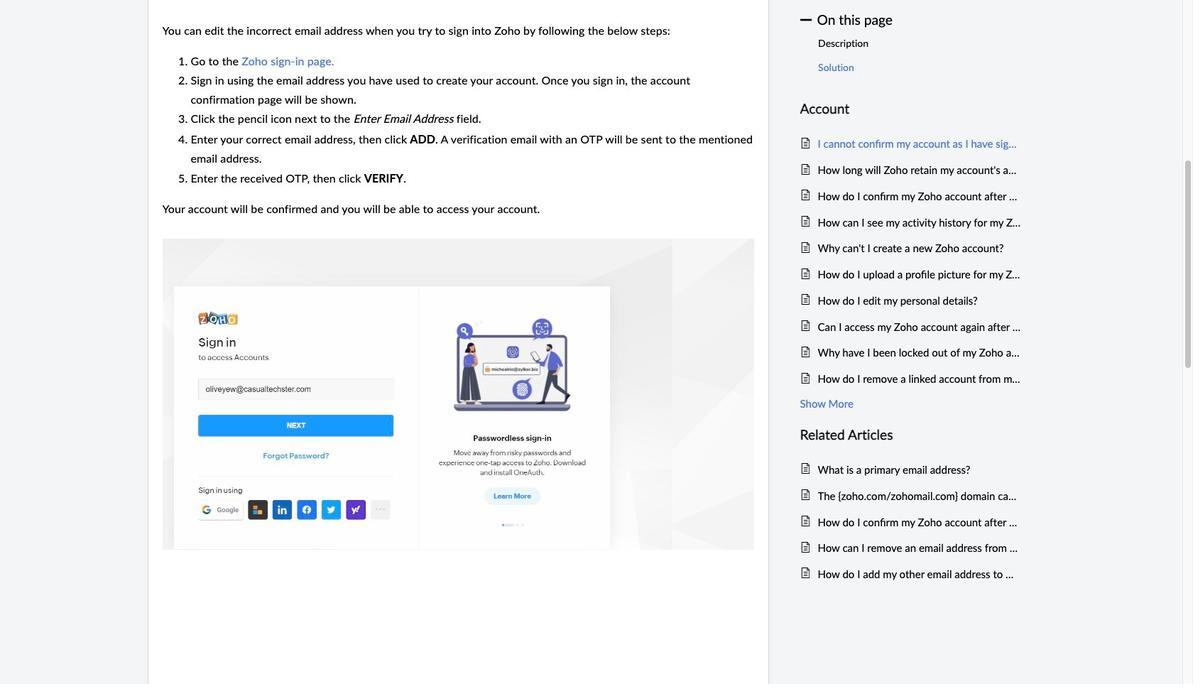 Task type: describe. For each thing, give the bounding box(es) containing it.
1 heading from the top
[[800, 98, 1021, 120]]



Task type: vqa. For each thing, say whether or not it's contained in the screenshot.
A Gif showing how to edit the email address that is registered incorrectly. image
yes



Task type: locate. For each thing, give the bounding box(es) containing it.
heading
[[800, 98, 1021, 120], [800, 424, 1021, 446]]

a gif showing how to edit the email address that is registered incorrectly. image
[[162, 238, 754, 550]]

1 vertical spatial heading
[[800, 424, 1021, 446]]

2 heading from the top
[[800, 424, 1021, 446]]

0 vertical spatial heading
[[800, 98, 1021, 120]]



